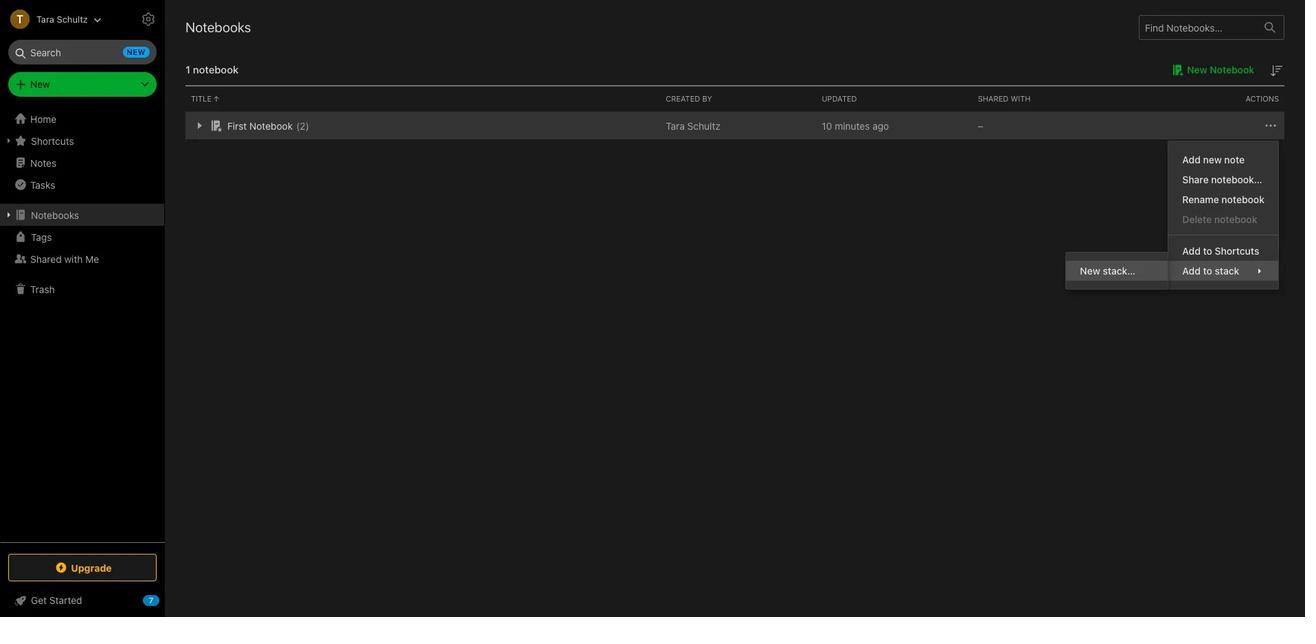 Task type: vqa. For each thing, say whether or not it's contained in the screenshot.
Shortcuts to the right
yes



Task type: locate. For each thing, give the bounding box(es) containing it.
started
[[49, 595, 82, 607]]

2 vertical spatial notebook
[[1215, 214, 1258, 226]]

1 vertical spatial shortcuts
[[1216, 245, 1260, 257]]

shortcuts up stack
[[1216, 245, 1260, 257]]

new
[[1188, 64, 1208, 76], [30, 78, 50, 90], [1081, 265, 1101, 277]]

0 vertical spatial new
[[1188, 64, 1208, 76]]

tara inside the account field
[[36, 13, 54, 24]]

1 notebook
[[186, 63, 239, 76]]

tara schultz down created by
[[666, 120, 721, 132]]

add to stack link
[[1169, 261, 1279, 281]]

1 horizontal spatial schultz
[[688, 120, 721, 132]]

1 vertical spatial notebooks
[[31, 209, 79, 221]]

Sort field
[[1269, 62, 1285, 79]]

tara schultz up search text box
[[36, 13, 88, 24]]

add for add to stack
[[1183, 265, 1201, 277]]

shortcuts
[[31, 135, 74, 147], [1216, 245, 1260, 257]]

rename
[[1183, 194, 1220, 206]]

stack…
[[1103, 265, 1136, 277]]

tara schultz inside the account field
[[36, 13, 88, 24]]

notebooks
[[186, 19, 251, 35], [31, 209, 79, 221]]

upgrade button
[[8, 555, 157, 582]]

upgrade
[[71, 563, 112, 574]]

1 horizontal spatial notebook
[[1211, 64, 1255, 76]]

row group inside 'notebooks' element
[[186, 112, 1285, 140]]

notes
[[30, 157, 57, 169]]

0 horizontal spatial new
[[127, 47, 146, 56]]

tara schultz
[[36, 13, 88, 24], [666, 120, 721, 132]]

notebook
[[193, 63, 239, 76], [1222, 194, 1265, 206], [1215, 214, 1258, 226]]

new inside menu item
[[1081, 265, 1101, 277]]

home
[[30, 113, 57, 125]]

notebook
[[1211, 64, 1255, 76], [250, 120, 293, 132]]

notebook left (
[[250, 120, 293, 132]]

0 horizontal spatial notebooks
[[31, 209, 79, 221]]

schultz down by
[[688, 120, 721, 132]]

1 horizontal spatial new
[[1204, 154, 1223, 166]]

0 horizontal spatial notebook
[[250, 120, 293, 132]]

0 horizontal spatial shortcuts
[[31, 135, 74, 147]]

to up add to stack
[[1204, 245, 1213, 257]]

notebook…
[[1212, 174, 1263, 186]]

Help and Learning task checklist field
[[0, 590, 165, 612]]

trash
[[30, 284, 55, 295]]

to left stack
[[1204, 265, 1213, 277]]

add up add to stack
[[1183, 245, 1201, 257]]

1 vertical spatial tara schultz
[[666, 120, 721, 132]]

notebook for first
[[250, 120, 293, 132]]

1 vertical spatial new
[[30, 78, 50, 90]]

minutes
[[835, 120, 870, 132]]

row group
[[186, 112, 1285, 140]]

settings image
[[140, 11, 157, 27]]

schultz up search text box
[[57, 13, 88, 24]]

new up 'actions' button on the right of page
[[1188, 64, 1208, 76]]

notebook for rename notebook
[[1222, 194, 1265, 206]]

new
[[127, 47, 146, 56], [1204, 154, 1223, 166]]

notebooks link
[[0, 204, 164, 226]]

1 vertical spatial notebook
[[1222, 194, 1265, 206]]

notebook inside row
[[250, 120, 293, 132]]

created by
[[666, 94, 713, 103]]

notebooks up 1 notebook
[[186, 19, 251, 35]]

new stack… menu item
[[1067, 261, 1169, 281]]

dropdown list menu
[[1169, 150, 1279, 281]]

notebook up 'actions' button on the right of page
[[1211, 64, 1255, 76]]

0 horizontal spatial tara
[[36, 13, 54, 24]]

notebook right 1
[[193, 63, 239, 76]]

0 vertical spatial notebooks
[[186, 19, 251, 35]]

2 horizontal spatial new
[[1188, 64, 1208, 76]]

sort options image
[[1269, 63, 1285, 79]]

shared with me
[[30, 253, 99, 265]]

ago
[[873, 120, 890, 132]]

0 vertical spatial new
[[127, 47, 146, 56]]

schultz inside the account field
[[57, 13, 88, 24]]

add down add to shortcuts
[[1183, 265, 1201, 277]]

add up share
[[1183, 154, 1201, 166]]

new inside popup button
[[30, 78, 50, 90]]

1 vertical spatial notebook
[[250, 120, 293, 132]]

tara down created
[[666, 120, 685, 132]]

tara up search text box
[[36, 13, 54, 24]]

1 horizontal spatial shortcuts
[[1216, 245, 1260, 257]]

tara
[[36, 13, 54, 24], [666, 120, 685, 132]]

delete notebook
[[1183, 214, 1258, 226]]

new left stack…
[[1081, 265, 1101, 277]]

1 vertical spatial schultz
[[688, 120, 721, 132]]

0 vertical spatial notebook
[[1211, 64, 1255, 76]]

0 vertical spatial shortcuts
[[31, 135, 74, 147]]

tasks button
[[0, 174, 164, 196]]

add to shortcuts
[[1183, 245, 1260, 257]]

tags
[[31, 231, 52, 243]]

0 horizontal spatial new
[[30, 78, 50, 90]]

2 to from the top
[[1204, 265, 1213, 277]]

1 vertical spatial new
[[1204, 154, 1223, 166]]

new for new notebook
[[1188, 64, 1208, 76]]

created by button
[[661, 87, 817, 111]]

title button
[[186, 87, 661, 111]]

1 vertical spatial add
[[1183, 245, 1201, 257]]

home link
[[0, 108, 165, 130]]

10 minutes ago
[[822, 120, 890, 132]]

tree containing home
[[0, 108, 165, 542]]

share
[[1183, 174, 1210, 186]]

3 add from the top
[[1183, 265, 1201, 277]]

get started
[[31, 595, 82, 607]]

shared with button
[[973, 87, 1129, 111]]

add inside menu item
[[1183, 265, 1201, 277]]

new up home
[[30, 78, 50, 90]]

0 vertical spatial notebook
[[193, 63, 239, 76]]

shortcuts down home
[[31, 135, 74, 147]]

0 vertical spatial add
[[1183, 154, 1201, 166]]

add for add to shortcuts
[[1183, 245, 1201, 257]]

0 horizontal spatial schultz
[[57, 13, 88, 24]]

2 vertical spatial add
[[1183, 265, 1201, 277]]

2 vertical spatial new
[[1081, 265, 1101, 277]]

1 horizontal spatial tara
[[666, 120, 685, 132]]

to for shortcuts
[[1204, 245, 1213, 257]]

with
[[64, 253, 83, 265]]

tree
[[0, 108, 165, 542]]

shortcuts inside button
[[31, 135, 74, 147]]

add
[[1183, 154, 1201, 166], [1183, 245, 1201, 257], [1183, 265, 1201, 277]]

add for add new note
[[1183, 154, 1201, 166]]

new down settings image
[[127, 47, 146, 56]]

notebooks up tags
[[31, 209, 79, 221]]

1 horizontal spatial tara schultz
[[666, 120, 721, 132]]

0 vertical spatial to
[[1204, 245, 1213, 257]]

More actions field
[[1263, 117, 1280, 134]]

add new note
[[1183, 154, 1246, 166]]

new left note
[[1204, 154, 1223, 166]]

to inside 'link'
[[1204, 245, 1213, 257]]

1 horizontal spatial notebooks
[[186, 19, 251, 35]]

add inside 'link'
[[1183, 245, 1201, 257]]

new stack…
[[1081, 265, 1136, 277]]

new inside button
[[1188, 64, 1208, 76]]

row group containing first notebook
[[186, 112, 1285, 140]]

notebook inside button
[[1211, 64, 1255, 76]]

shared with me link
[[0, 248, 164, 270]]

more actions image
[[1263, 118, 1280, 134]]

notebook for 1 notebook
[[193, 63, 239, 76]]

notebook down 'rename notebook' link
[[1215, 214, 1258, 226]]

me
[[85, 253, 99, 265]]

0 vertical spatial schultz
[[57, 13, 88, 24]]

2 add from the top
[[1183, 245, 1201, 257]]

first notebook row
[[186, 112, 1285, 140]]

to
[[1204, 245, 1213, 257], [1204, 265, 1213, 277]]

1 vertical spatial tara
[[666, 120, 685, 132]]

to inside menu item
[[1204, 265, 1213, 277]]

0 vertical spatial tara
[[36, 13, 54, 24]]

1
[[186, 63, 190, 76]]

tara schultz inside first notebook row
[[666, 120, 721, 132]]

notebook down notebook…
[[1222, 194, 1265, 206]]

1 to from the top
[[1204, 245, 1213, 257]]

expand notebooks image
[[3, 210, 14, 221]]

0 horizontal spatial tara schultz
[[36, 13, 88, 24]]

0 vertical spatial tara schultz
[[36, 13, 88, 24]]

schultz inside first notebook row
[[688, 120, 721, 132]]

1 vertical spatial to
[[1204, 265, 1213, 277]]

1 add from the top
[[1183, 154, 1201, 166]]

1 horizontal spatial new
[[1081, 265, 1101, 277]]

updated
[[822, 94, 858, 103]]

first notebook ( 2 )
[[228, 120, 309, 132]]

schultz
[[57, 13, 88, 24], [688, 120, 721, 132]]

stack
[[1216, 265, 1240, 277]]



Task type: describe. For each thing, give the bounding box(es) containing it.
tags button
[[0, 226, 164, 248]]

delete
[[1183, 214, 1213, 226]]

add new note link
[[1169, 150, 1279, 170]]

tasks
[[30, 179, 55, 191]]

actions
[[1246, 94, 1280, 103]]

with
[[1011, 94, 1031, 103]]

notebook for delete notebook
[[1215, 214, 1258, 226]]

Add to stack field
[[1169, 261, 1279, 281]]

shortcuts inside 'link'
[[1216, 245, 1260, 257]]

first
[[228, 120, 247, 132]]

7
[[149, 597, 153, 606]]

new notebook
[[1188, 64, 1255, 76]]

get
[[31, 595, 47, 607]]

click to collapse image
[[160, 592, 170, 609]]

add to stack menu item
[[1169, 261, 1279, 281]]

notebooks element
[[165, 0, 1306, 618]]

note
[[1225, 154, 1246, 166]]

new search field
[[18, 40, 150, 65]]

actions button
[[1129, 87, 1285, 111]]

new for new
[[30, 78, 50, 90]]

rename notebook
[[1183, 194, 1265, 206]]

delete notebook link
[[1169, 210, 1279, 230]]

2
[[300, 120, 306, 132]]

notebooks inside 'notebooks' element
[[186, 19, 251, 35]]

new notebook button
[[1169, 62, 1255, 78]]

new inside search box
[[127, 47, 146, 56]]

shared
[[30, 253, 62, 265]]

title
[[191, 94, 212, 103]]

arrow image
[[191, 118, 208, 134]]

)
[[306, 120, 309, 132]]

trash link
[[0, 278, 164, 300]]

notebooks inside tree
[[31, 209, 79, 221]]

notes link
[[0, 152, 164, 174]]

to for stack
[[1204, 265, 1213, 277]]

–
[[978, 120, 984, 132]]

new stack… link
[[1067, 261, 1169, 281]]

by
[[703, 94, 713, 103]]

Search text field
[[18, 40, 147, 65]]

rename notebook link
[[1169, 190, 1279, 210]]

share notebook…
[[1183, 174, 1263, 186]]

(
[[296, 120, 300, 132]]

Account field
[[0, 5, 102, 33]]

shared
[[978, 94, 1009, 103]]

updated button
[[817, 87, 973, 111]]

new inside dropdown list menu
[[1204, 154, 1223, 166]]

add to stack
[[1183, 265, 1240, 277]]

created
[[666, 94, 701, 103]]

shortcuts button
[[0, 130, 164, 152]]

new for new stack…
[[1081, 265, 1101, 277]]

notebook for new
[[1211, 64, 1255, 76]]

10
[[822, 120, 833, 132]]

tara inside first notebook row
[[666, 120, 685, 132]]

Find Notebooks… text field
[[1140, 16, 1257, 39]]

share notebook… link
[[1169, 170, 1279, 190]]

add to shortcuts link
[[1169, 241, 1279, 261]]

shared with
[[978, 94, 1031, 103]]

new button
[[8, 72, 157, 97]]



